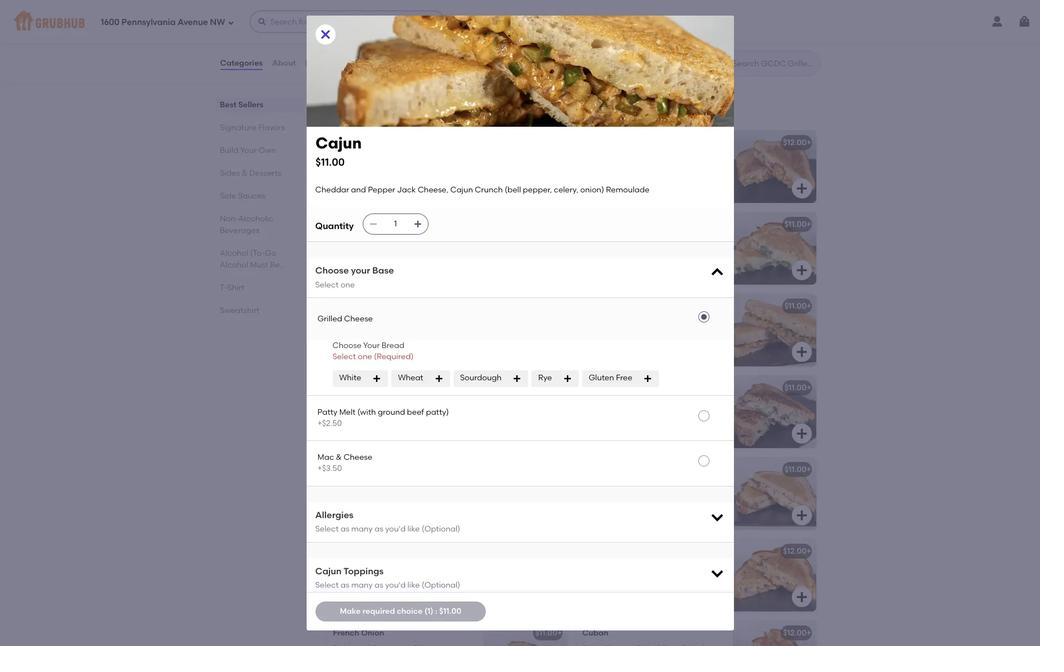 Task type: locate. For each thing, give the bounding box(es) containing it.
1 vertical spatial truffle
[[665, 410, 688, 420]]

1 horizontal spatial buffalo
[[437, 235, 463, 245]]

non-alcoholic beverages tab
[[220, 213, 297, 237]]

cheese inside button
[[344, 314, 373, 324]]

2 vertical spatial celery,
[[686, 329, 711, 338]]

& right sides at the top left of page
[[241, 169, 247, 178]]

+ for southwest image
[[807, 138, 811, 147]]

your for build your own
[[240, 146, 256, 155]]

pepper,
[[523, 185, 552, 195], [655, 329, 684, 338]]

2 like from the top
[[408, 581, 420, 591]]

1 horizontal spatial your
[[363, 341, 380, 351]]

own inside build your own grilled cheese $9.50 +
[[624, 30, 641, 40]]

& up +$3.50
[[336, 453, 342, 463]]

build inside build your own grilled cheese $9.50 +
[[584, 30, 603, 40]]

2 $12.00 from the top
[[783, 547, 807, 556]]

blue left 'input item quantity' number field
[[362, 220, 379, 229]]

as left rib,
[[375, 581, 383, 591]]

cheese, inside swiss cheese, pastrami, sauekraut, mustard
[[355, 481, 386, 490]]

cheese, inside american cheese, diced tomato, bacon
[[372, 154, 403, 163]]

patty left melt,
[[536, 108, 553, 116]]

own
[[624, 30, 641, 40], [258, 146, 276, 155]]

0 vertical spatial onion
[[407, 410, 429, 420]]

1 mozzarella from the top
[[582, 235, 623, 245]]

3 mozzarella from the top
[[582, 481, 623, 490]]

select
[[315, 280, 339, 290], [333, 352, 356, 362], [315, 525, 339, 534], [315, 581, 339, 591]]

1 horizontal spatial truffle
[[665, 410, 688, 420]]

2 $12.00 + from the top
[[783, 547, 811, 556]]

2 you'd from the top
[[385, 581, 406, 591]]

mac up +$3.50
[[318, 453, 334, 463]]

tab
[[220, 248, 297, 271]]

like
[[408, 525, 420, 534], [408, 581, 420, 591]]

choose down pulled
[[333, 341, 362, 351]]

desserts
[[249, 169, 281, 178]]

build your own tab
[[220, 145, 297, 156]]

rye
[[538, 374, 552, 383]]

$4.00
[[335, 44, 356, 53]]

cheddar inside cheddar and blue cheese, buffalo crunch (diced carrot, celery, onion), ranch and hot sauce
[[333, 235, 367, 245]]

signature up famous
[[324, 93, 381, 106]]

cheese, inside cheddar and blue cheese, buffalo crunch (diced carrot, celery, onion), ranch and hot sauce
[[404, 235, 435, 245]]

onion right red
[[407, 410, 429, 420]]

0 horizontal spatial patty
[[318, 408, 337, 417]]

diced down flavors:
[[405, 154, 427, 163]]

tomato
[[335, 30, 364, 40]]

mac inside signature flavors gcdc's famous signature flavors: available as a grilled cheese, patty melt, or mac & cheese bowl.
[[580, 108, 594, 116]]

and
[[351, 185, 366, 195], [369, 235, 384, 245], [359, 258, 374, 267], [618, 317, 633, 327], [397, 329, 412, 338], [624, 481, 639, 490], [651, 574, 666, 583]]

spinach,
[[657, 235, 690, 245], [429, 399, 461, 409], [630, 410, 663, 420]]

your inside build your own tab
[[240, 146, 256, 155]]

1 horizontal spatial patty
[[536, 108, 553, 116]]

patty)
[[426, 408, 449, 417]]

& inside tab
[[241, 169, 247, 178]]

0 vertical spatial (bell
[[505, 185, 521, 195]]

as
[[470, 108, 477, 116], [341, 525, 349, 534], [375, 525, 383, 534], [341, 581, 349, 591], [375, 581, 383, 591]]

mozzarella up pizza
[[582, 481, 623, 490]]

1 vertical spatial celery,
[[416, 247, 441, 256]]

swiss
[[333, 481, 353, 490]]

0 vertical spatial $12.00 +
[[783, 138, 811, 147]]

1 horizontal spatial one
[[358, 352, 372, 362]]

mozzarella and parmesan cheese, pizza sauce, basil, dried oregano
[[582, 481, 712, 502]]

cheese inside signature flavors gcdc's famous signature flavors: available as a grilled cheese, patty melt, or mac & cheese bowl.
[[602, 108, 627, 116]]

one down your
[[341, 280, 355, 290]]

1 vertical spatial pepper,
[[655, 329, 684, 338]]

:
[[435, 607, 437, 617]]

0 horizontal spatial one
[[341, 280, 355, 290]]

many inside cajun toppings select as many as you'd like (optional)
[[351, 581, 373, 591]]

signature left flavors:
[[379, 108, 411, 116]]

1 vertical spatial american
[[333, 154, 370, 163]]

0 vertical spatial own
[[624, 30, 641, 40]]

own inside tab
[[258, 146, 276, 155]]

truffle down gluten
[[582, 383, 607, 393]]

celery,
[[554, 185, 579, 195], [416, 247, 441, 256], [686, 329, 711, 338]]

1 vertical spatial many
[[351, 581, 373, 591]]

as down allergies
[[341, 525, 349, 534]]

2 vertical spatial mozzarella
[[582, 481, 623, 490]]

1 horizontal spatial mac
[[379, 329, 395, 338]]

0 horizontal spatial your
[[240, 146, 256, 155]]

0 vertical spatial like
[[408, 525, 420, 534]]

about
[[272, 58, 296, 68]]

mozzarella, feta cheese, spinach, tomato, diced red onion
[[333, 399, 461, 420]]

$12.00 +
[[783, 138, 811, 147], [783, 547, 811, 556], [783, 629, 811, 638]]

one
[[341, 280, 355, 290], [358, 352, 372, 362]]

jalapeno, left ranch,
[[582, 574, 621, 583]]

choose
[[315, 266, 349, 276], [333, 341, 362, 351]]

0 horizontal spatial buffalo
[[333, 220, 361, 229]]

2 vertical spatial grilled
[[318, 314, 342, 324]]

flavors up build your own tab
[[258, 123, 285, 132]]

sauce down 'short'
[[360, 585, 384, 595]]

and inside cheddar cheese, diced jalapeno, pulled pork, mac and chees, bbq sauce
[[397, 329, 412, 338]]

0 vertical spatial choose
[[315, 266, 349, 276]]

1 $12.00 from the top
[[783, 138, 807, 147]]

mozzarella for pesto
[[582, 235, 623, 245]]

1 horizontal spatial own
[[624, 30, 641, 40]]

american up onions,
[[333, 563, 370, 572]]

&
[[596, 108, 601, 116], [241, 169, 247, 178], [336, 453, 342, 463]]

onion down required on the left of the page
[[361, 629, 384, 638]]

2 mozzarella from the top
[[582, 399, 623, 409]]

reuben
[[333, 465, 362, 475]]

1 vertical spatial own
[[258, 146, 276, 155]]

flavors up flavors:
[[384, 93, 427, 106]]

mac
[[580, 108, 594, 116], [379, 329, 395, 338], [318, 453, 334, 463]]

one for your
[[341, 280, 355, 290]]

1 vertical spatial mozzarella
[[582, 399, 623, 409]]

many inside allergies select as many as you'd like (optional)
[[351, 525, 373, 534]]

(diced
[[363, 247, 387, 256]]

0 vertical spatial basil,
[[692, 235, 711, 245]]

0 horizontal spatial hot
[[376, 258, 390, 267]]

basil, inside mozzarella and parmesan cheese, pizza sauce, basil, dried oregano
[[631, 492, 651, 502]]

(bell
[[505, 185, 521, 195], [637, 329, 653, 338]]

1 horizontal spatial basil,
[[692, 235, 711, 245]]

tomato, down mozzarella,
[[333, 410, 364, 420]]

quantity
[[315, 221, 354, 231]]

mozzarella inside mozzarella cheese, spinach, basil, pesto
[[582, 235, 623, 245]]

1 vertical spatial buffalo
[[437, 235, 463, 245]]

ranch
[[333, 258, 357, 267]]

cajun image
[[733, 294, 816, 367]]

& inside mac & cheese +$3.50
[[336, 453, 342, 463]]

1 vertical spatial flavors
[[258, 123, 285, 132]]

cajun inside cajun toppings select as many as you'd like (optional)
[[315, 566, 342, 577]]

0 vertical spatial blue
[[362, 220, 379, 229]]

signature inside tab
[[220, 123, 256, 132]]

mozzarella up 'pesto'
[[582, 235, 623, 245]]

american cheese, caramelized onions, short rib, bell peppers, gcdc sauce button
[[326, 540, 567, 612]]

build up $9.50
[[584, 30, 603, 40]]

onion inside mozzarella, feta cheese, spinach, tomato, diced red onion
[[407, 410, 429, 420]]

sauce inside american cheese, caramelized onions, short rib, bell peppers, gcdc sauce
[[360, 585, 384, 595]]

1 vertical spatial herb
[[690, 410, 709, 420]]

2 many from the top
[[351, 581, 373, 591]]

herb inside mozzarella cheese, roasted mushrooms, spinach, truffle herb aioli
[[690, 410, 709, 420]]

Search GCDC Grilled Cheese Bar search field
[[732, 58, 817, 69]]

diced down the feta
[[366, 410, 388, 420]]

diced inside pepper jack cheese, bacon, diced jalapeno, ranch, and hot sauce
[[693, 563, 715, 572]]

1 vertical spatial spinach,
[[429, 399, 461, 409]]

1 vertical spatial (bell
[[637, 329, 653, 338]]

like up caramelized
[[408, 525, 420, 534]]

patty
[[536, 108, 553, 116], [318, 408, 337, 417]]

your for build your own grilled cheese $9.50 +
[[605, 30, 622, 40]]

1 horizontal spatial pepper,
[[655, 329, 684, 338]]

you'd inside allergies select as many as you'd like (optional)
[[385, 525, 406, 534]]

flavors for signature flavors gcdc's famous signature flavors: available as a grilled cheese, patty melt, or mac & cheese bowl.
[[384, 93, 427, 106]]

2 horizontal spatial mac
[[580, 108, 594, 116]]

toppings
[[344, 566, 384, 577]]

0 horizontal spatial mac
[[318, 453, 334, 463]]

french onion
[[333, 629, 384, 638]]

truffle herb image
[[733, 376, 816, 448]]

you'd inside cajun toppings select as many as you'd like (optional)
[[385, 581, 406, 591]]

cheddar inside cheddar cheese, diced jalapeno, pulled pork, mac and chees, bbq sauce
[[333, 317, 367, 327]]

you'd right 'short'
[[385, 581, 406, 591]]

1 vertical spatial blue
[[386, 235, 402, 245]]

one down pork,
[[358, 352, 372, 362]]

mozzarella inside mozzarella cheese, roasted mushrooms, spinach, truffle herb aioli
[[582, 399, 623, 409]]

tomato, inside mozzarella, feta cheese, spinach, tomato, diced red onion
[[333, 410, 364, 420]]

1 vertical spatial one
[[358, 352, 372, 362]]

signature down best sellers at left top
[[220, 123, 256, 132]]

hot down bacon, at the bottom
[[668, 574, 681, 583]]

$11.00 for truffle herb image
[[785, 383, 807, 393]]

2 horizontal spatial celery,
[[686, 329, 711, 338]]

flavors inside signature flavors gcdc's famous signature flavors: available as a grilled cheese, patty melt, or mac & cheese bowl.
[[384, 93, 427, 106]]

diced up 'chees,'
[[402, 317, 424, 327]]

0 vertical spatial build
[[584, 30, 603, 40]]

2 vertical spatial spinach,
[[630, 410, 663, 420]]

basil, inside mozzarella cheese, spinach, basil, pesto
[[692, 235, 711, 245]]

1 horizontal spatial flavors
[[384, 93, 427, 106]]

0 vertical spatial many
[[351, 525, 373, 534]]

2 horizontal spatial crunch
[[607, 329, 635, 338]]

basil,
[[692, 235, 711, 245], [631, 492, 651, 502]]

pulled
[[333, 329, 356, 338]]

pennsylvania
[[122, 17, 176, 27]]

pesto
[[582, 247, 603, 256]]

0 horizontal spatial tomato,
[[333, 410, 364, 420]]

peppers,
[[417, 574, 450, 583]]

2 vertical spatial crunch
[[607, 329, 635, 338]]

diced inside mozzarella, feta cheese, spinach, tomato, diced red onion
[[366, 410, 388, 420]]

& for sides & desserts
[[241, 169, 247, 178]]

1 many from the top
[[351, 525, 373, 534]]

(optional) down caramelized
[[422, 581, 460, 591]]

onion) down crumble,
[[580, 185, 604, 195]]

1 horizontal spatial grilled
[[485, 108, 506, 116]]

crunch
[[475, 185, 503, 195], [333, 247, 361, 256], [607, 329, 635, 338]]

tomato, down available
[[428, 154, 460, 163]]

svg image
[[258, 17, 266, 26], [227, 19, 234, 26], [319, 28, 332, 41], [546, 46, 559, 59], [546, 182, 559, 195], [434, 374, 443, 383], [563, 374, 572, 383], [709, 510, 725, 525], [795, 591, 808, 604]]

select left 'short'
[[315, 581, 339, 591]]

mozzarella up "mushrooms,"
[[582, 399, 623, 409]]

select up white
[[333, 352, 356, 362]]

hot inside pepper jack cheese, bacon, diced jalapeno, ranch, and hot sauce
[[668, 574, 681, 583]]

2 vertical spatial $12.00 +
[[783, 629, 811, 638]]

choose left your
[[315, 266, 349, 276]]

many
[[351, 525, 373, 534], [351, 581, 373, 591]]

truffle down roasted
[[665, 410, 688, 420]]

hot down the (diced
[[376, 258, 390, 267]]

many down toppings
[[351, 581, 373, 591]]

1 horizontal spatial herb
[[690, 410, 709, 420]]

2 vertical spatial &
[[336, 453, 342, 463]]

main navigation navigation
[[0, 0, 1040, 43]]

american up bacon
[[333, 154, 370, 163]]

2 vertical spatial american
[[333, 563, 370, 572]]

1 vertical spatial $12.00 +
[[783, 547, 811, 556]]

build up sides at the top left of page
[[220, 146, 238, 155]]

cheddar for bbq image
[[333, 317, 367, 327]]

your for choose your bread select one (required)
[[363, 341, 380, 351]]

1 vertical spatial you'd
[[385, 581, 406, 591]]

crumble,
[[582, 165, 617, 174]]

mac & cheese +$3.50
[[318, 453, 372, 474]]

patty up +$2.50
[[318, 408, 337, 417]]

beef
[[407, 408, 424, 417]]

+ for mediterranean image
[[557, 383, 562, 393]]

$11.00 +
[[785, 220, 811, 229], [785, 302, 811, 311], [535, 383, 562, 393], [785, 383, 811, 393], [785, 465, 811, 475], [535, 629, 562, 638]]

0 vertical spatial hot
[[376, 258, 390, 267]]

(optional) inside allergies select as many as you'd like (optional)
[[422, 525, 460, 534]]

like right rib,
[[408, 581, 420, 591]]

you'd down swiss cheese, pastrami, sauekraut, mustard
[[385, 525, 406, 534]]

0 vertical spatial (optional)
[[422, 525, 460, 534]]

you'd
[[385, 525, 406, 534], [385, 581, 406, 591]]

mac up the "bread"
[[379, 329, 395, 338]]

+ for truffle herb image
[[807, 383, 811, 393]]

jalapeno,
[[425, 317, 464, 327], [582, 574, 621, 583]]

rib,
[[385, 574, 399, 583]]

2 vertical spatial $12.00
[[783, 629, 807, 638]]

cheddar inside "cheddar and pepper jack cheese, cajun crunch (bell pepper, celery, onion) remoulade"
[[582, 317, 616, 327]]

sauce down bacon, at the bottom
[[683, 574, 707, 583]]

0 vertical spatial your
[[605, 30, 622, 40]]

1 vertical spatial $12.00
[[783, 547, 807, 556]]

onion) up gluten
[[582, 340, 606, 349]]

(optional)
[[422, 525, 460, 534], [422, 581, 460, 591]]

side
[[220, 191, 236, 201]]

0 vertical spatial jalapeno,
[[425, 317, 464, 327]]

pepper inside "cheddar and pepper jack cheese, cajun crunch (bell pepper, celery, onion) remoulade"
[[635, 317, 662, 327]]

mozzarella inside mozzarella and parmesan cheese, pizza sauce, basil, dried oregano
[[582, 481, 623, 490]]

buffalo up onion),
[[437, 235, 463, 245]]

crunch inside cheddar and blue cheese, buffalo crunch (diced carrot, celery, onion), ranch and hot sauce
[[333, 247, 361, 256]]

0 vertical spatial celery,
[[554, 185, 579, 195]]

onion
[[407, 410, 429, 420], [361, 629, 384, 638]]

mac right or
[[580, 108, 594, 116]]

american inside american cheese, caramelized onions, short rib, bell peppers, gcdc sauce
[[333, 563, 370, 572]]

mac inside mac & cheese +$3.50
[[318, 453, 334, 463]]

build inside tab
[[220, 146, 238, 155]]

1 vertical spatial onion
[[361, 629, 384, 638]]

1 vertical spatial crunch
[[333, 247, 361, 256]]

1 horizontal spatial build
[[584, 30, 603, 40]]

white
[[339, 374, 361, 383]]

(optional) up caramelized
[[422, 525, 460, 534]]

blue up carrot,
[[386, 235, 402, 245]]

side sauces tab
[[220, 190, 297, 202]]

cheese, inside cheddar cheese, diced jalapeno, pulled pork, mac and chees, bbq sauce
[[369, 317, 400, 327]]

1 vertical spatial like
[[408, 581, 420, 591]]

grilled inside build your own grilled cheese $9.50 +
[[643, 30, 669, 40]]

famous
[[352, 108, 378, 116]]

bacon,
[[665, 563, 691, 572]]

$12.00 + for american cheese, caramelized onions, short rib, bell peppers, gcdc sauce
[[783, 547, 811, 556]]

select inside allergies select as many as you'd like (optional)
[[315, 525, 339, 534]]

1 horizontal spatial crunch
[[475, 185, 503, 195]]

cheese, inside mozzarella cheese, roasted mushrooms, spinach, truffle herb aioli
[[624, 399, 655, 409]]

1 horizontal spatial hot
[[668, 574, 681, 583]]

t-
[[220, 283, 227, 293]]

as down swiss cheese, pastrami, sauekraut, mustard
[[375, 525, 383, 534]]

tomato, inside american cheese, diced tomato, bacon
[[428, 154, 460, 163]]

0 vertical spatial &
[[596, 108, 601, 116]]

buffalo up ranch
[[333, 220, 361, 229]]

1 you'd from the top
[[385, 525, 406, 534]]

0 vertical spatial flavors
[[384, 93, 427, 106]]

hot inside cheddar and blue cheese, buffalo crunch (diced carrot, celery, onion), ranch and hot sauce
[[376, 258, 390, 267]]

american up american cheese, diced tomato, bacon
[[359, 138, 396, 147]]

0 vertical spatial spinach,
[[657, 235, 690, 245]]

mac inside cheddar cheese, diced jalapeno, pulled pork, mac and chees, bbq sauce
[[379, 329, 395, 338]]

and inside "cheddar and pepper jack cheese, cajun crunch (bell pepper, celery, onion) remoulade"
[[618, 317, 633, 327]]

Input item quantity number field
[[383, 214, 408, 234]]

& right or
[[596, 108, 601, 116]]

sauce down carrot,
[[392, 258, 415, 267]]

1 horizontal spatial blue
[[386, 235, 402, 245]]

tomato soup cup $4.00
[[335, 30, 403, 53]]

one inside choose your base select one
[[341, 280, 355, 290]]

one inside choose your bread select one (required)
[[358, 352, 372, 362]]

as inside signature flavors gcdc's famous signature flavors: available as a grilled cheese, patty melt, or mac & cheese bowl.
[[470, 108, 477, 116]]

$11.00 for pizza melt image
[[785, 465, 807, 475]]

1 horizontal spatial tomato,
[[428, 154, 460, 163]]

1 horizontal spatial onion
[[407, 410, 429, 420]]

1 like from the top
[[408, 525, 420, 534]]

1 vertical spatial &
[[241, 169, 247, 178]]

remoulade down pico
[[606, 185, 650, 195]]

2 (optional) from the top
[[422, 581, 460, 591]]

flavors:
[[412, 108, 437, 116]]

0 vertical spatial $12.00
[[783, 138, 807, 147]]

sauce down pulled
[[333, 340, 357, 349]]

select down allergies
[[315, 525, 339, 534]]

as left a
[[470, 108, 477, 116]]

1 vertical spatial grilled
[[485, 108, 506, 116]]

svg image
[[1018, 15, 1031, 28], [795, 46, 808, 59], [795, 182, 808, 195], [369, 220, 378, 229], [413, 220, 422, 229], [795, 264, 808, 277], [709, 265, 725, 281], [795, 345, 808, 359], [372, 374, 381, 383], [513, 374, 522, 383], [644, 374, 653, 383], [795, 427, 808, 441], [795, 509, 808, 522], [709, 566, 725, 581], [546, 591, 559, 604]]

jalapeno, up the bbq at the bottom of page
[[425, 317, 464, 327]]

1 $12.00 + from the top
[[783, 138, 811, 147]]

+ for bacon jalapeno popper image
[[807, 547, 811, 556]]

remoulade up free
[[608, 340, 652, 349]]

many down allergies
[[351, 525, 373, 534]]

2 vertical spatial your
[[363, 341, 380, 351]]

reviews
[[305, 58, 336, 68]]

cheesesteak image
[[483, 540, 567, 612]]

jack
[[612, 154, 630, 163], [397, 185, 416, 195], [664, 317, 683, 327], [612, 563, 630, 572]]

buffalo blue image
[[483, 212, 567, 285]]

sides & desserts tab
[[220, 168, 297, 179]]

2 horizontal spatial your
[[605, 30, 622, 40]]

southwest image
[[733, 131, 816, 203]]

1 vertical spatial choose
[[333, 341, 362, 351]]

cuban
[[582, 629, 608, 638]]

melt
[[339, 408, 356, 417]]

cheese inside mac & cheese +$3.50
[[344, 453, 372, 463]]

american inside american cheese, diced tomato, bacon
[[333, 154, 370, 163]]

choose inside choose your bread select one (required)
[[333, 341, 362, 351]]

cheddar for cajun image
[[582, 317, 616, 327]]

2 vertical spatial mac
[[318, 453, 334, 463]]

choose inside choose your base select one
[[315, 266, 349, 276]]

1 vertical spatial jalapeno,
[[582, 574, 621, 583]]

1 vertical spatial remoulade
[[608, 340, 652, 349]]

choice
[[397, 607, 423, 617]]

onion)
[[580, 185, 604, 195], [582, 340, 606, 349]]

choose for choose your base
[[315, 266, 349, 276]]

pork,
[[358, 329, 377, 338]]

build for build your own grilled cheese $9.50 +
[[584, 30, 603, 40]]

bread
[[382, 341, 404, 351]]

$11.00 for green goddess image
[[785, 220, 807, 229]]

your inside build your own grilled cheese $9.50 +
[[605, 30, 622, 40]]

your
[[351, 266, 370, 276]]

1 (optional) from the top
[[422, 525, 460, 534]]

select down ranch
[[315, 280, 339, 290]]

tomato,
[[428, 154, 460, 163], [333, 410, 364, 420]]

sweatshirt
[[220, 306, 259, 316]]

diced right bacon, at the bottom
[[693, 563, 715, 572]]

signature flavors
[[220, 123, 285, 132]]

0 vertical spatial mozzarella
[[582, 235, 623, 245]]

0 vertical spatial one
[[341, 280, 355, 290]]

flavors inside tab
[[258, 123, 285, 132]]

build for build your own
[[220, 146, 238, 155]]

ground
[[378, 408, 405, 417]]

0 horizontal spatial jalapeno,
[[425, 317, 464, 327]]

0 vertical spatial tomato,
[[428, 154, 460, 163]]

+
[[604, 44, 609, 53], [807, 138, 811, 147], [807, 220, 811, 229], [807, 302, 811, 311], [557, 383, 562, 393], [807, 383, 811, 393], [807, 465, 811, 475], [807, 547, 811, 556], [557, 629, 562, 638], [807, 629, 811, 638]]

1 vertical spatial basil,
[[631, 492, 651, 502]]

patty melt (with ground beef patty) +$2.50
[[318, 408, 449, 429]]

your inside choose your bread select one (required)
[[363, 341, 380, 351]]

cheddar
[[315, 185, 349, 195], [333, 235, 367, 245], [333, 317, 367, 327], [582, 317, 616, 327]]

& inside signature flavors gcdc's famous signature flavors: available as a grilled cheese, patty melt, or mac & cheese bowl.
[[596, 108, 601, 116]]

american
[[359, 138, 396, 147], [333, 154, 370, 163], [333, 563, 370, 572]]

1 vertical spatial signature
[[379, 108, 411, 116]]

0 horizontal spatial basil,
[[631, 492, 651, 502]]

build your own grilled cheese $9.50 +
[[584, 30, 699, 53]]

non-alcoholic beverages
[[220, 214, 273, 235]]

select inside choose your bread select one (required)
[[333, 352, 356, 362]]

cheddar and pepper jack cheese, cajun crunch (bell pepper, celery, onion) remoulade
[[315, 185, 650, 195], [582, 317, 716, 349]]



Task type: vqa. For each thing, say whether or not it's contained in the screenshot.
BUILD YOUR OWN
yes



Task type: describe. For each thing, give the bounding box(es) containing it.
mediterranean image
[[483, 376, 567, 448]]

sweatshirt tab
[[220, 305, 297, 317]]

search icon image
[[715, 57, 728, 70]]

young
[[333, 138, 357, 147]]

(optional) inside cajun toppings select as many as you'd like (optional)
[[422, 581, 460, 591]]

as down toppings
[[341, 581, 349, 591]]

(with
[[357, 408, 376, 417]]

sauekraut,
[[425, 481, 466, 490]]

1 vertical spatial onion)
[[582, 340, 606, 349]]

+ for cuban image
[[807, 629, 811, 638]]

signature for signature flavors gcdc's famous signature flavors: available as a grilled cheese, patty melt, or mac & cheese bowl.
[[324, 93, 381, 106]]

diced inside cheddar cheese, diced jalapeno, pulled pork, mac and chees, bbq sauce
[[402, 317, 424, 327]]

0 vertical spatial onion)
[[580, 185, 604, 195]]

wheat
[[398, 374, 423, 383]]

3 $12.00 + from the top
[[783, 629, 811, 638]]

buffalo inside cheddar and blue cheese, buffalo crunch (diced carrot, celery, onion), ranch and hot sauce
[[437, 235, 463, 245]]

blue inside cheddar and blue cheese, buffalo crunch (diced carrot, celery, onion), ranch and hot sauce
[[386, 235, 402, 245]]

choose your bread select one (required)
[[333, 341, 414, 362]]

0 vertical spatial crunch
[[475, 185, 503, 195]]

one for your
[[358, 352, 372, 362]]

3 $12.00 from the top
[[783, 629, 807, 638]]

spinach, inside mozzarella cheese, spinach, basil, pesto
[[657, 235, 690, 245]]

cheese inside build your own grilled cheese $9.50 +
[[671, 30, 699, 40]]

mediterranean
[[333, 383, 390, 393]]

cheese, inside mozzarella, feta cheese, spinach, tomato, diced red onion
[[396, 399, 427, 409]]

free
[[616, 374, 633, 383]]

1 horizontal spatial celery,
[[554, 185, 579, 195]]

0 vertical spatial american
[[359, 138, 396, 147]]

gluten free
[[589, 374, 633, 383]]

gluten
[[589, 374, 614, 383]]

mozzarella for spinach,
[[582, 399, 623, 409]]

grilled inside signature flavors gcdc's famous signature flavors: available as a grilled cheese, patty melt, or mac & cheese bowl.
[[485, 108, 506, 116]]

spinach, inside mozzarella cheese, roasted mushrooms, spinach, truffle herb aioli
[[630, 410, 663, 420]]

chees,
[[414, 329, 440, 338]]

$11.00 inside cajun $11.00
[[315, 156, 345, 168]]

pizza
[[582, 492, 601, 502]]

onions,
[[333, 574, 362, 583]]

cheese, inside signature flavors gcdc's famous signature flavors: available as a grilled cheese, patty melt, or mac & cheese bowl.
[[508, 108, 534, 116]]

non-
[[220, 214, 238, 224]]

and inside pepper jack cheese, bacon, diced jalapeno, ranch, and hot sauce
[[651, 574, 666, 583]]

carrot,
[[389, 247, 414, 256]]

0 vertical spatial cheddar and pepper jack cheese, cajun crunch (bell pepper, celery, onion) remoulade
[[315, 185, 650, 195]]

american for american cheese, caramelized onions, short rib, bell peppers, gcdc sauce
[[333, 563, 370, 572]]

sauce inside cheddar and blue cheese, buffalo crunch (diced carrot, celery, onion), ranch and hot sauce
[[392, 258, 415, 267]]

melt,
[[554, 108, 570, 116]]

base
[[372, 266, 394, 276]]

$12.00 for american cheese, caramelized onions, short rib, bell peppers, gcdc sauce
[[783, 547, 807, 556]]

red
[[390, 410, 405, 420]]

gcdc
[[333, 585, 358, 595]]

mushrooms,
[[582, 410, 628, 420]]

nw
[[210, 17, 225, 27]]

cheese, inside pepper jack cheese, bacon, diced jalapeno, ranch, and hot sauce
[[632, 563, 663, 572]]

+ for green goddess image
[[807, 220, 811, 229]]

gcdc's
[[324, 108, 350, 116]]

sellers
[[238, 100, 263, 110]]

1600 pennsylvania avenue nw
[[101, 17, 225, 27]]

cheddar for buffalo blue image
[[333, 235, 367, 245]]

0 horizontal spatial (bell
[[505, 185, 521, 195]]

bowl.
[[628, 108, 645, 116]]

chorizo
[[665, 154, 694, 163]]

shirt
[[227, 283, 244, 293]]

best sellers
[[220, 100, 263, 110]]

$11.00 + for cheddar and pepper jack cheese, cajun crunch (bell pepper, celery, onion) remoulade
[[785, 302, 811, 311]]

short
[[363, 574, 384, 583]]

sides
[[220, 169, 240, 178]]

$11.00 for mediterranean image
[[535, 383, 557, 393]]

best
[[220, 100, 236, 110]]

sourdough
[[460, 374, 502, 383]]

$11.00 for cajun image
[[785, 302, 807, 311]]

swiss cheese, pastrami, sauekraut, mustard
[[333, 481, 466, 502]]

0 horizontal spatial blue
[[362, 220, 379, 229]]

0 horizontal spatial pepper,
[[523, 185, 552, 195]]

truffle herb
[[582, 383, 627, 393]]

soup
[[366, 30, 385, 40]]

diced inside american cheese, diced tomato, bacon
[[405, 154, 427, 163]]

0 horizontal spatial onion
[[361, 629, 384, 638]]

avocado
[[674, 165, 708, 174]]

avenue
[[178, 17, 208, 27]]

$11.00 for french onion image
[[535, 629, 557, 638]]

cheese, inside mozzarella cheese, spinach, basil, pesto
[[624, 235, 655, 245]]

american for american cheese, diced tomato, bacon
[[333, 154, 370, 163]]

reviews button
[[305, 43, 337, 83]]

+ for pizza melt image
[[807, 465, 811, 475]]

jalapeno, inside pepper jack cheese, bacon, diced jalapeno, ranch, and hot sauce
[[582, 574, 621, 583]]

signature for signature flavors
[[220, 123, 256, 132]]

and inside mozzarella and parmesan cheese, pizza sauce, basil, dried oregano
[[624, 481, 639, 490]]

+ for french onion image
[[557, 629, 562, 638]]

green goddess image
[[733, 212, 816, 285]]

mozzarella,
[[333, 399, 375, 409]]

like inside cajun toppings select as many as you'd like (optional)
[[408, 581, 420, 591]]

french
[[333, 629, 359, 638]]

(1)
[[425, 607, 433, 617]]

$12.00 for american cheese, diced tomato, bacon
[[783, 138, 807, 147]]

0 horizontal spatial herb
[[609, 383, 627, 393]]

$11.00 + for mozzarella cheese, roasted mushrooms, spinach, truffle herb aioli
[[785, 383, 811, 393]]

pepper inside pepper jack cheese, bacon, diced jalapeno, ranch, and hot sauce
[[582, 563, 610, 572]]

grilled cheese button
[[306, 298, 734, 341]]

like inside allergies select as many as you'd like (optional)
[[408, 525, 420, 534]]

+ for cajun image
[[807, 302, 811, 311]]

available
[[438, 108, 468, 116]]

young american image
[[483, 131, 567, 203]]

young american
[[333, 138, 396, 147]]

side sauces
[[220, 191, 265, 201]]

$11.00 + for mozzarella, feta cheese, spinach, tomato, diced red onion
[[535, 383, 562, 393]]

pizza melt image
[[733, 458, 816, 530]]

mustard
[[333, 492, 364, 502]]

patty inside signature flavors gcdc's famous signature flavors: available as a grilled cheese, patty melt, or mac & cheese bowl.
[[536, 108, 553, 116]]

0 vertical spatial truffle
[[582, 383, 607, 393]]

a
[[479, 108, 483, 116]]

0 vertical spatial remoulade
[[606, 185, 650, 195]]

required
[[363, 607, 395, 617]]

sauces
[[238, 191, 265, 201]]

jack inside pepper jack cheese, bacon, diced jalapeno, ranch, and hot sauce
[[612, 563, 630, 572]]

ranch,
[[623, 574, 649, 583]]

roasted
[[657, 399, 688, 409]]

american cheese, diced tomato, bacon
[[333, 154, 460, 174]]

onion),
[[443, 247, 468, 256]]

parmesan
[[641, 481, 680, 490]]

cheese, inside mozzarella and parmesan cheese, pizza sauce, basil, dried oregano
[[682, 481, 712, 490]]

bbq
[[442, 329, 458, 338]]

oregano
[[675, 492, 709, 502]]

cheese, inside american cheese, caramelized onions, short rib, bell peppers, gcdc sauce
[[372, 563, 403, 572]]

celery, inside "cheddar and pepper jack cheese, cajun crunch (bell pepper, celery, onion) remoulade"
[[686, 329, 711, 338]]

pepper jack cheese, chorizo crumble, pico de gallo, avocado crema
[[582, 154, 708, 186]]

categories button
[[220, 43, 263, 83]]

bbq image
[[483, 294, 567, 367]]

1 vertical spatial cheddar and pepper jack cheese, cajun crunch (bell pepper, celery, onion) remoulade
[[582, 317, 716, 349]]

choose for choose your bread
[[333, 341, 362, 351]]

pepper inside "pepper jack cheese, chorizo crumble, pico de gallo, avocado crema"
[[582, 154, 610, 163]]

own for build your own
[[258, 146, 276, 155]]

$11.00 + for mozzarella and parmesan cheese, pizza sauce, basil, dried oregano
[[785, 465, 811, 475]]

(required)
[[374, 352, 414, 362]]

allergies select as many as you'd like (optional)
[[315, 510, 460, 534]]

cajun $11.00
[[315, 134, 361, 168]]

own for build your own grilled cheese $9.50 +
[[624, 30, 641, 40]]

$12.00 + for american cheese, diced tomato, bacon
[[783, 138, 811, 147]]

select inside cajun toppings select as many as you'd like (optional)
[[315, 581, 339, 591]]

mozzarella for pizza
[[582, 481, 623, 490]]

buffalo blue
[[333, 220, 379, 229]]

alcoholic
[[238, 214, 273, 224]]

+$2.50
[[318, 419, 342, 429]]

grilled inside button
[[318, 314, 342, 324]]

svg image inside main navigation navigation
[[1018, 15, 1031, 28]]

jack inside "pepper jack cheese, chorizo crumble, pico de gallo, avocado crema"
[[612, 154, 630, 163]]

categories
[[220, 58, 263, 68]]

make
[[340, 607, 361, 617]]

mozzarella cheese, roasted mushrooms, spinach, truffle herb aioli
[[582, 399, 709, 431]]

t-shirt tab
[[220, 282, 297, 294]]

& for mac & cheese +$3.50
[[336, 453, 342, 463]]

+ inside build your own grilled cheese $9.50 +
[[604, 44, 609, 53]]

french onion image
[[483, 622, 567, 647]]

pico
[[619, 165, 636, 174]]

beverages
[[220, 226, 259, 235]]

make required choice (1) : $11.00
[[340, 607, 461, 617]]

reuben image
[[483, 458, 567, 530]]

patty inside patty melt (with ground beef patty) +$2.50
[[318, 408, 337, 417]]

sauce inside pepper jack cheese, bacon, diced jalapeno, ranch, and hot sauce
[[683, 574, 707, 583]]

0 vertical spatial buffalo
[[333, 220, 361, 229]]

gallo,
[[650, 165, 672, 174]]

sauce,
[[603, 492, 629, 502]]

feta
[[377, 399, 394, 409]]

american cheese, caramelized onions, short rib, bell peppers, gcdc sauce
[[333, 563, 453, 595]]

cheddar cheese, diced jalapeno, pulled pork, mac and chees, bbq sauce
[[333, 317, 464, 349]]

sauce inside cheddar cheese, diced jalapeno, pulled pork, mac and chees, bbq sauce
[[333, 340, 357, 349]]

cuban image
[[733, 622, 816, 647]]

crema
[[582, 176, 609, 186]]

jalapeno, inside cheddar cheese, diced jalapeno, pulled pork, mac and chees, bbq sauce
[[425, 317, 464, 327]]

flavors for signature flavors
[[258, 123, 285, 132]]

cheddar cheese, diced jalapeno, pulled pork, mac and chees, bbq sauce button
[[326, 294, 567, 367]]

about button
[[272, 43, 296, 83]]

bacon jalapeno popper image
[[733, 540, 816, 612]]

celery, inside cheddar and blue cheese, buffalo crunch (diced carrot, celery, onion), ranch and hot sauce
[[416, 247, 441, 256]]

cheese, inside "pepper jack cheese, chorizo crumble, pico de gallo, avocado crema"
[[632, 154, 663, 163]]

sides & desserts
[[220, 169, 281, 178]]

signature flavors tab
[[220, 122, 297, 134]]

best sellers tab
[[220, 99, 297, 111]]

spinach, inside mozzarella, feta cheese, spinach, tomato, diced red onion
[[429, 399, 461, 409]]

truffle inside mozzarella cheese, roasted mushrooms, spinach, truffle herb aioli
[[665, 410, 688, 420]]

select inside choose your base select one
[[315, 280, 339, 290]]



